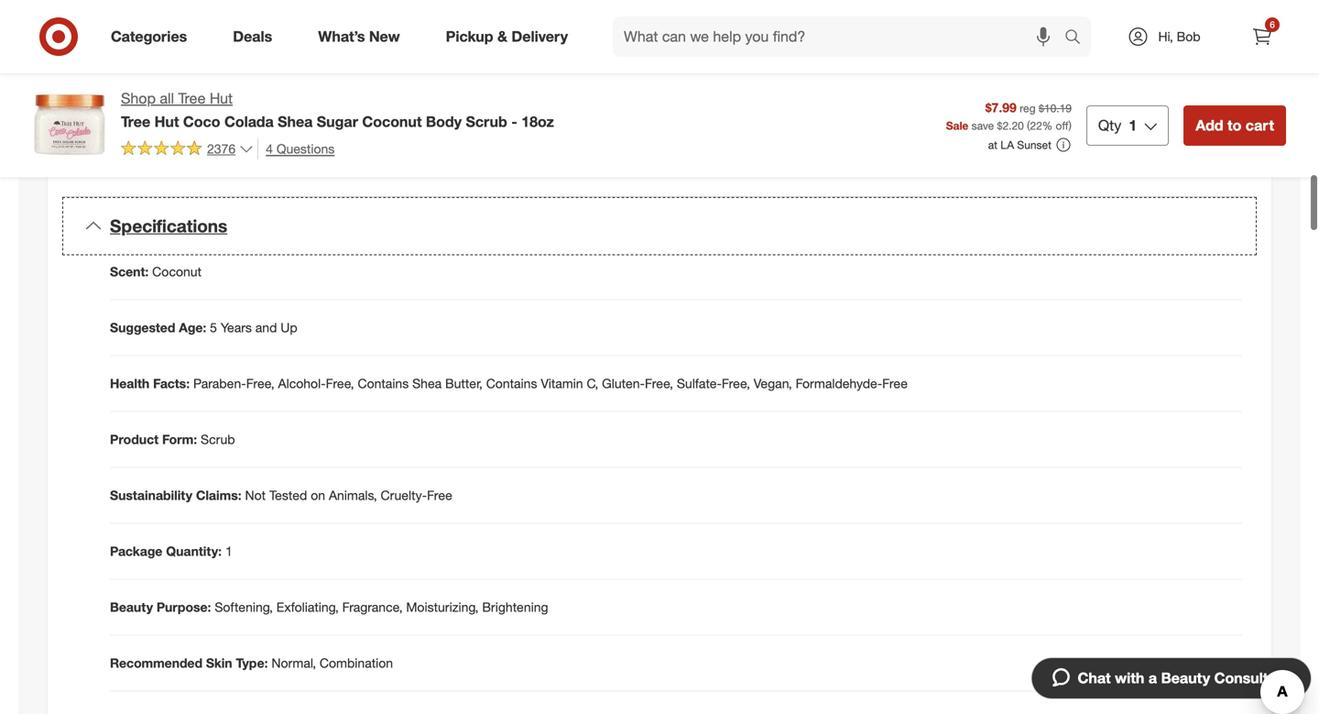 Task type: vqa. For each thing, say whether or not it's contained in the screenshot.
'Quantity:'
yes



Task type: locate. For each thing, give the bounding box(es) containing it.
vitamin left c
[[306, 25, 349, 41]]

reg
[[1020, 101, 1036, 115]]

skin down "evening" at the top left of the page
[[526, 94, 549, 110]]

free, down sugar
[[358, 138, 383, 154]]

what's
[[318, 28, 365, 45]]

coconut down prevent
[[362, 113, 422, 130]]

$10.19
[[1039, 101, 1072, 115]]

free, down the -
[[511, 138, 536, 154]]

1 horizontal spatial free
[[883, 375, 908, 392]]

1 vertical spatial hut
[[155, 113, 179, 130]]

and down 18oz
[[540, 138, 561, 154]]

0 vertical spatial scrub
[[466, 113, 508, 130]]

What can we help you find? suggestions appear below search field
[[613, 16, 1070, 57]]

alcohol-free, formaldehyde-free, gluten-free, paraben-free, sulfate-free, and vegan
[[128, 138, 600, 154]]

1 vertical spatial tree
[[121, 113, 150, 130]]

bob
[[1177, 28, 1201, 44]]

help inside avocado oil, macadamia oil, sweet orange oil, sweet almond oil, evening primrose oil, and safflower oil condition skin to help prevent dryness and balance skin hydration for glowing skin
[[328, 94, 352, 110]]

formaldehyde-
[[205, 138, 288, 154]]

1
[[1130, 116, 1138, 134], [225, 543, 233, 559]]

facts:
[[153, 375, 190, 392]]

well.
[[1155, 6, 1180, 22]]

cart
[[1246, 116, 1275, 134]]

0 horizontal spatial scrub
[[201, 431, 235, 447]]

scrub down balance
[[466, 113, 508, 130]]

4 free, from the left
[[722, 375, 751, 392]]

2376
[[207, 140, 236, 157]]

alcohol-
[[128, 138, 176, 154], [278, 375, 326, 392]]

0 vertical spatial shea
[[278, 113, 313, 130]]

1 vertical spatial a
[[1149, 669, 1158, 687]]

1 horizontal spatial a
[[1149, 669, 1158, 687]]

free,
[[246, 375, 275, 392], [326, 375, 354, 392], [645, 375, 674, 392], [722, 375, 751, 392]]

0 horizontal spatial 1
[[225, 543, 233, 559]]

1 oil, from the left
[[182, 76, 200, 92]]

search button
[[1057, 16, 1101, 60]]

1 vertical spatial 1
[[225, 543, 233, 559]]

macadamia
[[204, 76, 271, 92]]

safflower
[[154, 94, 207, 110]]

specifications button
[[62, 197, 1258, 255]]

questions
[[277, 141, 335, 157]]

alcohol- down up
[[278, 375, 326, 392]]

even
[[485, 25, 512, 41]]

apply a generous amount to damp or dry skin, buff in circular motions, and rinse well.
[[691, 6, 1180, 22]]

0 vertical spatial a
[[727, 6, 734, 22]]

beauty right with
[[1162, 669, 1211, 687]]

beauty left purpose:
[[110, 599, 153, 615]]

shea up the 4 questions link
[[278, 113, 313, 130]]

1 horizontal spatial vitamin
[[541, 375, 583, 392]]

exfoliating,
[[277, 599, 339, 615]]

1 contains from the left
[[358, 375, 409, 392]]

hi, bob
[[1159, 28, 1201, 44]]

1 vertical spatial help
[[328, 94, 352, 110]]

paraben-
[[386, 138, 439, 154]]

0 horizontal spatial help
[[328, 94, 352, 110]]

brighten
[[408, 25, 456, 41]]

cruelty-
[[381, 487, 427, 503]]

search
[[1057, 29, 1101, 47]]

1 vertical spatial shea
[[413, 375, 442, 392]]

free, down body
[[439, 138, 464, 154]]

0 vertical spatial help
[[380, 25, 405, 41]]

1 sweet from the left
[[296, 76, 332, 92]]

shea left butter,
[[413, 375, 442, 392]]

2 free, from the left
[[326, 375, 354, 392]]

0 horizontal spatial contains
[[358, 375, 409, 392]]

0 horizontal spatial vitamin
[[306, 25, 349, 41]]

0 vertical spatial coconut
[[362, 113, 422, 130]]

oil,
[[182, 76, 200, 92], [274, 76, 293, 92], [382, 76, 400, 92], [491, 76, 509, 92], [617, 76, 635, 92]]

product form: scrub
[[110, 431, 235, 447]]

0 horizontal spatial alcohol-
[[128, 138, 176, 154]]

2.20
[[1003, 118, 1025, 132]]

oil, up condition
[[274, 76, 293, 92]]

contains right butter,
[[486, 375, 538, 392]]

formaldehyde-
[[796, 375, 883, 392]]

suggested age: 5 years and up
[[110, 320, 298, 336]]

and left even
[[460, 25, 481, 41]]

damp
[[857, 6, 890, 22]]

0 vertical spatial tree
[[178, 89, 206, 107]]

2 free, from the left
[[288, 138, 314, 154]]

oil
[[211, 94, 226, 110]]

alcohol- down glowing
[[128, 138, 176, 154]]

free, right 4
[[288, 138, 314, 154]]

0 horizontal spatial sweet
[[296, 76, 332, 92]]

what's new
[[318, 28, 400, 45]]

skin
[[516, 25, 539, 41], [286, 94, 309, 110], [526, 94, 549, 110], [176, 113, 199, 129]]

new
[[369, 28, 400, 45]]

specifications
[[110, 215, 227, 236]]

(
[[1028, 118, 1031, 132]]

paraben-
[[193, 375, 246, 392]]

&
[[498, 28, 508, 45]]

delivery
[[512, 28, 568, 45]]

vegan,
[[754, 375, 793, 392]]

health facts: paraben-free, alcohol-free, contains shea butter, contains vitamin c, gluten-free, sulfate-free, vegan, formaldehyde-free
[[110, 375, 908, 392]]

health
[[110, 375, 150, 392]]

appearance
[[571, 25, 640, 41]]

0 horizontal spatial free
[[427, 487, 453, 503]]

sweet up dryness
[[403, 76, 439, 92]]

coconut inside shop all tree hut tree hut coco colada shea sugar coconut body scrub - 18oz
[[362, 113, 422, 130]]

vitamin left c,
[[541, 375, 583, 392]]

deals
[[233, 28, 272, 45]]

animals,
[[329, 487, 377, 503]]

contains left butter,
[[358, 375, 409, 392]]

brightening
[[482, 599, 549, 615]]

coconut down specifications in the left of the page
[[152, 264, 202, 280]]

0 horizontal spatial tree
[[121, 113, 150, 130]]

0 vertical spatial vitamin
[[306, 25, 349, 41]]

coconut
[[362, 113, 422, 130], [152, 264, 202, 280]]

tree right all
[[178, 89, 206, 107]]

a right apply
[[727, 6, 734, 22]]

hut up coco
[[210, 89, 233, 107]]

not
[[245, 487, 266, 503]]

to right 'add'
[[1228, 116, 1242, 134]]

1 right quantity: at bottom
[[225, 543, 233, 559]]

1 horizontal spatial scrub
[[466, 113, 508, 130]]

2 sweet from the left
[[403, 76, 439, 92]]

and down almond at the top left
[[452, 94, 474, 110]]

5
[[210, 320, 217, 336]]

1 vertical spatial alcohol-
[[278, 375, 326, 392]]

2 contains from the left
[[486, 375, 538, 392]]

oil, up for
[[617, 76, 635, 92]]

a inside button
[[1149, 669, 1158, 687]]

balance
[[477, 94, 523, 110]]

hut down all
[[155, 113, 179, 130]]

0 horizontal spatial shea
[[278, 113, 313, 130]]

buff
[[961, 6, 983, 22]]

help up sugar
[[328, 94, 352, 110]]

skin right &
[[516, 25, 539, 41]]

tree down shop
[[121, 113, 150, 130]]

butter,
[[446, 375, 483, 392]]

1 horizontal spatial sweet
[[403, 76, 439, 92]]

to up sugar
[[313, 94, 324, 110]]

0 horizontal spatial beauty
[[110, 599, 153, 615]]

qty 1
[[1099, 116, 1138, 134]]

1 horizontal spatial alcohol-
[[278, 375, 326, 392]]

0 vertical spatial 1
[[1130, 116, 1138, 134]]

scrub right form:
[[201, 431, 235, 447]]

oil, up safflower
[[182, 76, 200, 92]]

years
[[221, 320, 252, 336]]

0 horizontal spatial coconut
[[152, 264, 202, 280]]

pineapple
[[128, 25, 185, 41]]

1 right the qty
[[1130, 116, 1138, 134]]

beauty
[[110, 599, 153, 615], [1162, 669, 1211, 687]]

la
[[1001, 138, 1015, 152]]

help right c
[[380, 25, 405, 41]]

vitamin
[[306, 25, 349, 41], [541, 375, 583, 392]]

add to cart
[[1196, 116, 1275, 134]]

combination
[[320, 655, 393, 671]]

0 horizontal spatial a
[[727, 6, 734, 22]]

1 vertical spatial free
[[427, 487, 453, 503]]

scrub
[[466, 113, 508, 130], [201, 431, 235, 447]]

1 horizontal spatial coconut
[[362, 113, 422, 130]]

3 free, from the left
[[358, 138, 383, 154]]

circular
[[1000, 6, 1042, 22]]

and left rinse
[[1098, 6, 1120, 22]]

sweet left orange
[[296, 76, 332, 92]]

1 vertical spatial beauty
[[1162, 669, 1211, 687]]

chat with a beauty consultant
[[1078, 669, 1291, 687]]

5 free, from the left
[[511, 138, 536, 154]]

0 vertical spatial hut
[[210, 89, 233, 107]]

motions,
[[1046, 6, 1095, 22]]

all
[[160, 89, 174, 107]]

1 horizontal spatial shea
[[413, 375, 442, 392]]

image of tree hut coco colada shea sugar coconut body scrub - 18oz image
[[33, 88, 106, 161]]

body
[[426, 113, 462, 130]]

for
[[609, 94, 625, 110]]

1 horizontal spatial beauty
[[1162, 669, 1211, 687]]

oil, up prevent
[[382, 76, 400, 92]]

free, down coco
[[176, 138, 201, 154]]

contains
[[189, 25, 238, 41]]

form:
[[162, 431, 197, 447]]

1 horizontal spatial tree
[[178, 89, 206, 107]]

pickup & delivery
[[446, 28, 568, 45]]

to inside avocado oil, macadamia oil, sweet orange oil, sweet almond oil, evening primrose oil, and safflower oil condition skin to help prevent dryness and balance skin hydration for glowing skin
[[313, 94, 324, 110]]

with
[[1116, 669, 1145, 687]]

recommended skin type: normal, combination
[[110, 655, 393, 671]]

0 vertical spatial beauty
[[110, 599, 153, 615]]

1 horizontal spatial 1
[[1130, 116, 1138, 134]]

4 free, from the left
[[439, 138, 464, 154]]

normal,
[[272, 655, 316, 671]]

1 horizontal spatial contains
[[486, 375, 538, 392]]

a right with
[[1149, 669, 1158, 687]]

oil, up balance
[[491, 76, 509, 92]]



Task type: describe. For each thing, give the bounding box(es) containing it.
amount
[[795, 6, 839, 22]]

scent:
[[110, 264, 149, 280]]

to left damp
[[843, 6, 854, 22]]

save
[[972, 118, 995, 132]]

6
[[1271, 19, 1276, 30]]

3 free, from the left
[[645, 375, 674, 392]]

gluten-
[[317, 138, 358, 154]]

glowing
[[128, 113, 173, 129]]

product
[[110, 431, 159, 447]]

1 vertical spatial scrub
[[201, 431, 235, 447]]

18oz
[[522, 113, 554, 130]]

0 vertical spatial alcohol-
[[128, 138, 176, 154]]

sugar
[[317, 113, 358, 130]]

3 oil, from the left
[[382, 76, 400, 92]]

4 questions
[[266, 141, 335, 157]]

0 vertical spatial free
[[883, 375, 908, 392]]

condition
[[230, 94, 283, 110]]

gluten-
[[602, 375, 645, 392]]

dry
[[909, 6, 928, 22]]

categories link
[[95, 16, 210, 57]]

scrub inside shop all tree hut tree hut coco colada shea sugar coconut body scrub - 18oz
[[466, 113, 508, 130]]

shop all tree hut tree hut coco colada shea sugar coconut body scrub - 18oz
[[121, 89, 554, 130]]

sulfate-
[[468, 138, 511, 154]]

and up glowing
[[128, 94, 150, 110]]

in
[[987, 6, 997, 22]]

generous
[[738, 6, 792, 22]]

sustainability
[[110, 487, 193, 503]]

1 horizontal spatial help
[[380, 25, 405, 41]]

at la sunset
[[989, 138, 1052, 152]]

prevent
[[356, 94, 399, 110]]

add
[[1196, 116, 1224, 134]]

avocado
[[128, 76, 178, 92]]

apply
[[691, 6, 724, 22]]

categories
[[111, 28, 187, 45]]

4 oil, from the left
[[491, 76, 509, 92]]

4 questions link
[[258, 138, 335, 159]]

skin
[[206, 655, 232, 671]]

$7.99 reg $10.19 sale save $ 2.20 ( 22 % off )
[[947, 99, 1072, 132]]

1 vertical spatial coconut
[[152, 264, 202, 280]]

%
[[1043, 118, 1053, 132]]

colada
[[225, 113, 274, 130]]

on
[[311, 487, 325, 503]]

recommended
[[110, 655, 203, 671]]

coco
[[183, 113, 220, 130]]

1 free, from the left
[[176, 138, 201, 154]]

type:
[[236, 655, 268, 671]]

consultant
[[1215, 669, 1291, 687]]

add to cart button
[[1184, 105, 1287, 146]]

5 oil, from the left
[[617, 76, 635, 92]]

pickup
[[446, 28, 494, 45]]

-
[[512, 113, 518, 130]]

sulfate-
[[677, 375, 722, 392]]

loving
[[269, 25, 303, 41]]

fragrance,
[[342, 599, 403, 615]]

beauty inside button
[[1162, 669, 1211, 687]]

rinse
[[1124, 6, 1151, 22]]

chat with a beauty consultant button
[[1032, 657, 1313, 699]]

2376 link
[[121, 138, 254, 161]]

2 oil, from the left
[[274, 76, 293, 92]]

)
[[1069, 118, 1072, 132]]

skin right condition
[[286, 94, 309, 110]]

purpose:
[[157, 599, 211, 615]]

1 vertical spatial vitamin
[[541, 375, 583, 392]]

hydration
[[553, 94, 606, 110]]

or
[[894, 6, 906, 22]]

primrose
[[562, 76, 613, 92]]

skin down safflower
[[176, 113, 199, 129]]

0 horizontal spatial hut
[[155, 113, 179, 130]]

orange
[[336, 76, 378, 92]]

beauty purpose: softening, exfoliating, fragrance, moisturizing, brightening
[[110, 599, 549, 615]]

$
[[998, 118, 1003, 132]]

$7.99
[[986, 99, 1017, 115]]

package quantity: 1
[[110, 543, 233, 559]]

sunset
[[1018, 138, 1052, 152]]

skin-
[[241, 25, 269, 41]]

scent: coconut
[[110, 264, 202, 280]]

hi,
[[1159, 28, 1174, 44]]

off
[[1056, 118, 1069, 132]]

almond
[[443, 76, 487, 92]]

c,
[[587, 375, 599, 392]]

shea inside shop all tree hut tree hut coco colada shea sugar coconut body scrub - 18oz
[[278, 113, 313, 130]]

avocado oil, macadamia oil, sweet orange oil, sweet almond oil, evening primrose oil, and safflower oil condition skin to help prevent dryness and balance skin hydration for glowing skin
[[128, 76, 635, 129]]

chat
[[1078, 669, 1112, 687]]

1 free, from the left
[[246, 375, 275, 392]]

to right c
[[365, 25, 377, 41]]

evening
[[513, 76, 558, 92]]

to inside button
[[1228, 116, 1242, 134]]

softening,
[[215, 599, 273, 615]]

1 horizontal spatial hut
[[210, 89, 233, 107]]

pickup & delivery link
[[430, 16, 591, 57]]

and left up
[[256, 320, 277, 336]]

sale
[[947, 118, 969, 132]]



